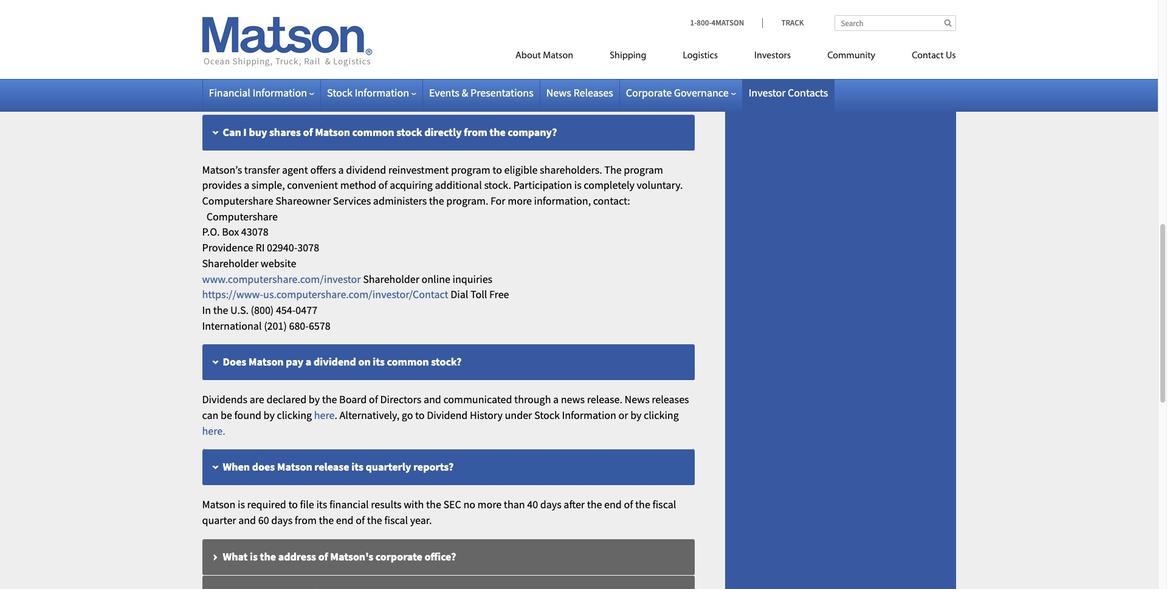 Task type: describe. For each thing, give the bounding box(es) containing it.
simple,
[[252, 178, 285, 192]]

here . alternatively, go to dividend history under stock information or by clicking here.
[[202, 409, 679, 438]]

stock.
[[484, 178, 511, 192]]

held
[[544, 73, 564, 87]]

events
[[429, 86, 460, 100]]

www.computershare.com/investor inside shareholder website www.computershare.com/investor shareholder online inquiries https://www-us.computershare.com/investor/contact in the u.s. (800) 454-0477 international (201) 680-6578  beneficial shareholders who have their shares held by their brokers in the name of the brokerage house or "street name" should address any administrative matters with their brokers.
[[202, 26, 361, 40]]

house
[[279, 89, 307, 103]]

program.
[[446, 194, 489, 208]]

1-800-4matson link
[[691, 18, 763, 28]]

any
[[458, 89, 475, 103]]

u.s. inside matson's transfer agent offers a dividend reinvestment program to eligible shareholders. the program provides a simple, convenient method of acquiring additional stock. participation is completely voluntary. computershare shareowner services administers the program. for more information, contact: computershare p.o. box 43078 providence ri 02940-3078 shareholder website www.computershare.com/investor shareholder online inquiries https://www-us.computershare.com/investor/contact dial toll free in the u.s. (800) 454-0477 international (201) 680-6578
[[231, 303, 249, 317]]

matson's
[[330, 550, 374, 564]]

us.computershare.com/investor/contact inside matson's transfer agent offers a dividend reinvestment program to eligible shareholders. the program provides a simple, convenient method of acquiring additional stock. participation is completely voluntary. computershare shareowner services administers the program. for more information, contact: computershare p.o. box 43078 providence ri 02940-3078 shareholder website www.computershare.com/investor shareholder online inquiries https://www-us.computershare.com/investor/contact dial toll free in the u.s. (800) 454-0477 international (201) 680-6578
[[263, 288, 449, 302]]

to inside here . alternatively, go to dividend history under stock information or by clicking here.
[[415, 409, 425, 423]]

website inside shareholder website www.computershare.com/investor shareholder online inquiries https://www-us.computershare.com/investor/contact in the u.s. (800) 454-0477 international (201) 680-6578  beneficial shareholders who have their shares held by their brokers in the name of the brokerage house or "street name" should address any administrative matters with their brokers.
[[261, 11, 296, 25]]

1 horizontal spatial end
[[605, 498, 622, 512]]

to inside matson is required to file its financial results with the sec no more than 40 days after the end of the fiscal quarter and 60 days from the end of the fiscal year.
[[289, 498, 298, 512]]

provides
[[202, 178, 242, 192]]

reinvestment
[[389, 163, 449, 177]]

track
[[782, 18, 804, 28]]

buy
[[249, 125, 267, 139]]

can i buy shares of matson common stock directly from the company? tab panel
[[202, 162, 695, 334]]

address inside tab
[[278, 550, 316, 564]]

dividends are declared by the board of directors and communicated through a news release. news releases can be found by clicking
[[202, 393, 689, 423]]

is for what is the address of matson's corporate office?
[[250, 550, 258, 564]]

information for stock information
[[355, 86, 409, 100]]

voluntary.
[[637, 178, 683, 192]]

more inside matson's transfer agent offers a dividend reinvestment program to eligible shareholders. the program provides a simple, convenient method of acquiring additional stock. participation is completely voluntary. computershare shareowner services administers the program. for more information, contact: computershare p.o. box 43078 providence ri 02940-3078 shareholder website www.computershare.com/investor shareholder online inquiries https://www-us.computershare.com/investor/contact dial toll free in the u.s. (800) 454-0477 international (201) 680-6578
[[508, 194, 532, 208]]

after
[[564, 498, 585, 512]]

1 horizontal spatial their
[[580, 73, 601, 87]]

through
[[515, 393, 551, 407]]

corporate governance link
[[626, 86, 736, 100]]

its inside when does matson release its quarterly reports? tab
[[352, 461, 364, 475]]

454- inside matson's transfer agent offers a dividend reinvestment program to eligible shareholders. the program provides a simple, convenient method of acquiring additional stock. participation is completely voluntary. computershare shareowner services administers the program. for more information, contact: computershare p.o. box 43078 providence ri 02940-3078 shareholder website www.computershare.com/investor shareholder online inquiries https://www-us.computershare.com/investor/contact dial toll free in the u.s. (800) 454-0477 international (201) 680-6578
[[276, 303, 296, 317]]

shares inside can i buy shares of matson common stock directly from the company? tab
[[269, 125, 301, 139]]

and inside dividends are declared by the board of directors and communicated through a news release. news releases can be found by clicking
[[424, 393, 441, 407]]

when does matson release its quarterly reports? tab
[[202, 450, 695, 487]]

matson's
[[202, 163, 242, 177]]

investors link
[[736, 45, 810, 70]]

.
[[335, 409, 338, 423]]

completely
[[584, 178, 635, 192]]

file
[[300, 498, 314, 512]]

financial
[[330, 498, 369, 512]]

shareowner
[[276, 194, 331, 208]]

does
[[252, 461, 275, 475]]

events & presentations
[[429, 86, 534, 100]]

online inside shareholder website www.computershare.com/investor shareholder online inquiries https://www-us.computershare.com/investor/contact in the u.s. (800) 454-0477 international (201) 680-6578  beneficial shareholders who have their shares held by their brokers in the name of the brokerage house or "street name" should address any administrative matters with their brokers.
[[422, 26, 451, 40]]

search image
[[945, 19, 952, 27]]

company?
[[508, 125, 557, 139]]

results
[[371, 498, 402, 512]]

6578 inside matson's transfer agent offers a dividend reinvestment program to eligible shareholders. the program provides a simple, convenient method of acquiring additional stock. participation is completely voluntary. computershare shareowner services administers the program. for more information, contact: computershare p.o. box 43078 providence ri 02940-3078 shareholder website www.computershare.com/investor shareholder online inquiries https://www-us.computershare.com/investor/contact dial toll free in the u.s. (800) 454-0477 international (201) 680-6578
[[309, 319, 331, 333]]

1 vertical spatial end
[[336, 514, 354, 528]]

(800) inside matson's transfer agent offers a dividend reinvestment program to eligible shareholders. the program provides a simple, convenient method of acquiring additional stock. participation is completely voluntary. computershare shareowner services administers the program. for more information, contact: computershare p.o. box 43078 providence ri 02940-3078 shareholder website www.computershare.com/investor shareholder online inquiries https://www-us.computershare.com/investor/contact dial toll free in the u.s. (800) 454-0477 international (201) 680-6578
[[251, 303, 274, 317]]

agent
[[282, 163, 308, 177]]

international inside matson's transfer agent offers a dividend reinvestment program to eligible shareholders. the program provides a simple, convenient method of acquiring additional stock. participation is completely voluntary. computershare shareowner services administers the program. for more information, contact: computershare p.o. box 43078 providence ri 02940-3078 shareholder website www.computershare.com/investor shareholder online inquiries https://www-us.computershare.com/investor/contact dial toll free in the u.s. (800) 454-0477 international (201) 680-6578
[[202, 319, 262, 333]]

of down house
[[303, 125, 313, 139]]

year.
[[410, 514, 432, 528]]

releases
[[652, 393, 689, 407]]

3078
[[298, 241, 319, 255]]

https://www- inside shareholder website www.computershare.com/investor shareholder online inquiries https://www-us.computershare.com/investor/contact in the u.s. (800) 454-0477 international (201) 680-6578  beneficial shareholders who have their shares held by their brokers in the name of the brokerage house or "street name" should address any administrative matters with their brokers.
[[202, 42, 263, 56]]

stock information link
[[327, 86, 417, 100]]

about matson
[[516, 51, 574, 61]]

4matson
[[712, 18, 745, 28]]

quarterly
[[366, 461, 411, 475]]

0 vertical spatial computershare
[[202, 194, 273, 208]]

dividend inside matson's transfer agent offers a dividend reinvestment program to eligible shareholders. the program provides a simple, convenient method of acquiring additional stock. participation is completely voluntary. computershare shareowner services administers the program. for more information, contact: computershare p.o. box 43078 providence ri 02940-3078 shareholder website www.computershare.com/investor shareholder online inquiries https://www-us.computershare.com/investor/contact dial toll free in the u.s. (800) 454-0477 international (201) 680-6578
[[346, 163, 386, 177]]

news releases
[[547, 86, 613, 100]]

0 horizontal spatial news
[[547, 86, 572, 100]]

in
[[640, 73, 649, 87]]

2 program from the left
[[624, 163, 663, 177]]

should
[[387, 89, 418, 103]]

transfer
[[244, 163, 280, 177]]

for
[[491, 194, 506, 208]]

corporate
[[626, 86, 672, 100]]

680- inside shareholder website www.computershare.com/investor shareholder online inquiries https://www-us.computershare.com/investor/contact in the u.s. (800) 454-0477 international (201) 680-6578  beneficial shareholders who have their shares held by their brokers in the name of the brokerage house or "street name" should address any administrative matters with their brokers.
[[289, 73, 309, 87]]

release.
[[587, 393, 623, 407]]

a right offers
[[338, 163, 344, 177]]

community
[[828, 51, 876, 61]]

0 horizontal spatial stock
[[327, 86, 353, 100]]

stock
[[397, 125, 422, 139]]

its inside the does matson pay a dividend on its common stock? tab
[[373, 355, 385, 369]]

1-
[[691, 18, 697, 28]]

shareholders.
[[540, 163, 602, 177]]

information inside here . alternatively, go to dividend history under stock information or by clicking here.
[[562, 409, 617, 423]]

pay
[[286, 355, 304, 369]]

can
[[223, 125, 241, 139]]

matson inside tab
[[277, 461, 312, 475]]

no
[[464, 498, 476, 512]]

40
[[527, 498, 538, 512]]

of inside matson's transfer agent offers a dividend reinvestment program to eligible shareholders. the program provides a simple, convenient method of acquiring additional stock. participation is completely voluntary. computershare shareowner services administers the program. for more information, contact: computershare p.o. box 43078 providence ri 02940-3078 shareholder website www.computershare.com/investor shareholder online inquiries https://www-us.computershare.com/investor/contact dial toll free in the u.s. (800) 454-0477 international (201) 680-6578
[[379, 178, 388, 192]]

about
[[516, 51, 541, 61]]

of down financial
[[356, 514, 365, 528]]

alternatively,
[[340, 409, 400, 423]]

inquiries inside matson's transfer agent offers a dividend reinvestment program to eligible shareholders. the program provides a simple, convenient method of acquiring additional stock. participation is completely voluntary. computershare shareowner services administers the program. for more information, contact: computershare p.o. box 43078 providence ri 02940-3078 shareholder website www.computershare.com/investor shareholder online inquiries https://www-us.computershare.com/investor/contact dial toll free in the u.s. (800) 454-0477 international (201) 680-6578
[[453, 272, 493, 286]]

more inside matson is required to file its financial results with the sec no more than 40 days after the end of the fiscal quarter and 60 days from the end of the fiscal year.
[[478, 498, 502, 512]]

contact us
[[912, 51, 956, 61]]

matson inside matson is required to file its financial results with the sec no more than 40 days after the end of the fiscal quarter and 60 days from the end of the fiscal year.
[[202, 498, 236, 512]]

shares inside shareholder website www.computershare.com/investor shareholder online inquiries https://www-us.computershare.com/investor/contact in the u.s. (800) 454-0477 international (201) 680-6578  beneficial shareholders who have their shares held by their brokers in the name of the brokerage house or "street name" should address any administrative matters with their brokers.
[[512, 73, 542, 87]]

participation
[[514, 178, 572, 192]]

https://www-us.computershare.com/investor/contact link inside can i buy shares of matson common stock directly from the company? tab panel
[[202, 288, 449, 302]]

https://www- inside matson's transfer agent offers a dividend reinvestment program to eligible shareholders. the program provides a simple, convenient method of acquiring additional stock. participation is completely voluntary. computershare shareowner services administers the program. for more information, contact: computershare p.o. box 43078 providence ri 02940-3078 shareholder website www.computershare.com/investor shareholder online inquiries https://www-us.computershare.com/investor/contact dial toll free in the u.s. (800) 454-0477 international (201) 680-6578
[[202, 288, 263, 302]]

its inside matson is required to file its financial results with the sec no more than 40 days after the end of the fiscal quarter and 60 days from the end of the fiscal year.
[[316, 498, 327, 512]]

www.computershare.com/investor link inside who is matson's transfer agent? tab panel
[[202, 26, 361, 40]]

1 program from the left
[[451, 163, 491, 177]]

convenient
[[287, 178, 338, 192]]

the
[[605, 163, 622, 177]]

website inside matson's transfer agent offers a dividend reinvestment program to eligible shareholders. the program provides a simple, convenient method of acquiring additional stock. participation is completely voluntary. computershare shareowner services administers the program. for more information, contact: computershare p.o. box 43078 providence ri 02940-3078 shareholder website www.computershare.com/investor shareholder online inquiries https://www-us.computershare.com/investor/contact dial toll free in the u.s. (800) 454-0477 international (201) 680-6578
[[261, 257, 296, 271]]

i
[[243, 125, 247, 139]]

go
[[402, 409, 413, 423]]

shipping
[[610, 51, 647, 61]]

investors
[[755, 51, 791, 61]]

shareholder website www.computershare.com/investor shareholder online inquiries https://www-us.computershare.com/investor/contact in the u.s. (800) 454-0477 international (201) 680-6578  beneficial shareholders who have their shares held by their brokers in the name of the brokerage house or "street name" should address any administrative matters with their brokers.
[[202, 11, 694, 103]]

eligible
[[504, 163, 538, 177]]

1-800-4matson
[[691, 18, 745, 28]]

0 horizontal spatial their
[[488, 73, 510, 87]]

name
[[668, 73, 694, 87]]

what is the address of matson's corporate office? tab
[[202, 540, 695, 576]]

800-
[[697, 18, 712, 28]]

financial information link
[[209, 86, 314, 100]]

us
[[946, 51, 956, 61]]

investor contacts link
[[749, 86, 828, 100]]

address inside shareholder website www.computershare.com/investor shareholder online inquiries https://www-us.computershare.com/investor/contact in the u.s. (800) 454-0477 international (201) 680-6578  beneficial shareholders who have their shares held by their brokers in the name of the brokerage house or "street name" should address any administrative matters with their brokers.
[[420, 89, 456, 103]]

"street
[[321, 89, 352, 103]]

beneficial
[[333, 73, 378, 87]]

from inside tab
[[464, 125, 488, 139]]

the inside dividends are declared by the board of directors and communicated through a news release. news releases can be found by clicking
[[322, 393, 337, 407]]

680- inside matson's transfer agent offers a dividend reinvestment program to eligible shareholders. the program provides a simple, convenient method of acquiring additional stock. participation is completely voluntary. computershare shareowner services administers the program. for more information, contact: computershare p.o. box 43078 providence ri 02940-3078 shareholder website www.computershare.com/investor shareholder online inquiries https://www-us.computershare.com/investor/contact dial toll free in the u.s. (800) 454-0477 international (201) 680-6578
[[289, 319, 309, 333]]

quarter
[[202, 514, 236, 528]]

offers
[[310, 163, 336, 177]]

can
[[202, 409, 219, 423]]

online inside matson's transfer agent offers a dividend reinvestment program to eligible shareholders. the program provides a simple, convenient method of acquiring additional stock. participation is completely voluntary. computershare shareowner services administers the program. for more information, contact: computershare p.o. box 43078 providence ri 02940-3078 shareholder website www.computershare.com/investor shareholder online inquiries https://www-us.computershare.com/investor/contact dial toll free in the u.s. (800) 454-0477 international (201) 680-6578
[[422, 272, 451, 286]]



Task type: vqa. For each thing, say whether or not it's contained in the screenshot.
Overview link associated with Logistics
no



Task type: locate. For each thing, give the bounding box(es) containing it.
dividend up the method
[[346, 163, 386, 177]]

Search search field
[[835, 15, 956, 31]]

(201) inside shareholder website www.computershare.com/investor shareholder online inquiries https://www-us.computershare.com/investor/contact in the u.s. (800) 454-0477 international (201) 680-6578  beneficial shareholders who have their shares held by their brokers in the name of the brokerage house or "street name" should address any administrative matters with their brokers.
[[264, 73, 287, 87]]

1 horizontal spatial and
[[424, 393, 441, 407]]

administers
[[373, 194, 427, 208]]

1 vertical spatial shares
[[269, 125, 301, 139]]

address down file
[[278, 550, 316, 564]]

their up the administrative in the top of the page
[[488, 73, 510, 87]]

1 vertical spatial news
[[625, 393, 650, 407]]

is for matson is required to file its financial results with the sec no more than 40 days after the end of the fiscal quarter and 60 days from the end of the fiscal year.
[[238, 498, 245, 512]]

common left the stock
[[352, 125, 394, 139]]

additional
[[435, 178, 482, 192]]

1 horizontal spatial its
[[352, 461, 364, 475]]

1 vertical spatial 680-
[[289, 319, 309, 333]]

is
[[575, 178, 582, 192], [238, 498, 245, 512], [250, 550, 258, 564]]

its right file
[[316, 498, 327, 512]]

dividend inside tab
[[314, 355, 356, 369]]

1 vertical spatial https://www-us.computershare.com/investor/contact link
[[202, 288, 449, 302]]

https://www-
[[202, 42, 263, 56], [202, 288, 263, 302]]

shares right buy
[[269, 125, 301, 139]]

0 vertical spatial 6578
[[309, 73, 331, 87]]

454- inside shareholder website www.computershare.com/investor shareholder online inquiries https://www-us.computershare.com/investor/contact in the u.s. (800) 454-0477 international (201) 680-6578  beneficial shareholders who have their shares held by their brokers in the name of the brokerage house or "street name" should address any administrative matters with their brokers.
[[276, 57, 296, 71]]

of inside dividends are declared by the board of directors and communicated through a news release. news releases can be found by clicking
[[369, 393, 378, 407]]

0 vertical spatial www.computershare.com/investor
[[202, 26, 361, 40]]

here link
[[314, 409, 335, 423]]

dividends
[[202, 393, 248, 407]]

of left matson's
[[318, 550, 328, 564]]

0477 up pay
[[296, 303, 318, 317]]

end right after
[[605, 498, 622, 512]]

0 vertical spatial inquiries
[[453, 26, 493, 40]]

2 horizontal spatial is
[[575, 178, 582, 192]]

of up alternatively,
[[369, 393, 378, 407]]

communicated
[[444, 393, 512, 407]]

about matson link
[[497, 45, 592, 70]]

0 vertical spatial common
[[352, 125, 394, 139]]

computershare up box
[[207, 210, 278, 224]]

0477 inside matson's transfer agent offers a dividend reinvestment program to eligible shareholders. the program provides a simple, convenient method of acquiring additional stock. participation is completely voluntary. computershare shareowner services administers the program. for more information, contact: computershare p.o. box 43078 providence ri 02940-3078 shareholder website www.computershare.com/investor shareholder online inquiries https://www-us.computershare.com/investor/contact dial toll free in the u.s. (800) 454-0477 international (201) 680-6578
[[296, 303, 318, 317]]

2 6578 from the top
[[309, 319, 331, 333]]

1 us.computershare.com/investor/contact from the top
[[263, 42, 449, 56]]

stock down through
[[535, 409, 560, 423]]

6578 up the "street
[[309, 73, 331, 87]]

0 vertical spatial more
[[508, 194, 532, 208]]

what
[[223, 550, 248, 564]]

matson up held
[[543, 51, 574, 61]]

0 vertical spatial online
[[422, 26, 451, 40]]

0 horizontal spatial with
[[404, 498, 424, 512]]

2 (201) from the top
[[264, 319, 287, 333]]

is left required
[[238, 498, 245, 512]]

ri
[[256, 241, 265, 255]]

0 horizontal spatial days
[[271, 514, 293, 528]]

0 vertical spatial days
[[540, 498, 562, 512]]

1 horizontal spatial information
[[355, 86, 409, 100]]

1 454- from the top
[[276, 57, 296, 71]]

or inside here . alternatively, go to dividend history under stock information or by clicking here.
[[619, 409, 629, 423]]

more right for
[[508, 194, 532, 208]]

a left simple,
[[244, 178, 249, 192]]

computershare down provides
[[202, 194, 273, 208]]

corporate governance
[[626, 86, 729, 100]]

0 horizontal spatial is
[[238, 498, 245, 512]]

0 vertical spatial address
[[420, 89, 456, 103]]

contact us link
[[894, 45, 956, 70]]

or down release.
[[619, 409, 629, 423]]

governance
[[674, 86, 729, 100]]

1 u.s. from the top
[[231, 57, 249, 71]]

2 680- from the top
[[289, 319, 309, 333]]

program up additional
[[451, 163, 491, 177]]

1 horizontal spatial to
[[415, 409, 425, 423]]

shipping link
[[592, 45, 665, 70]]

2 us.computershare.com/investor/contact from the top
[[263, 288, 449, 302]]

0 horizontal spatial from
[[295, 514, 317, 528]]

454-
[[276, 57, 296, 71], [276, 303, 296, 317]]

0 horizontal spatial or
[[309, 89, 319, 103]]

1 horizontal spatial is
[[250, 550, 258, 564]]

inquiries up have
[[453, 26, 493, 40]]

1 vertical spatial address
[[278, 550, 316, 564]]

news inside dividends are declared by the board of directors and communicated through a news release. news releases can be found by clicking
[[625, 393, 650, 407]]

and
[[424, 393, 441, 407], [239, 514, 256, 528]]

a left news
[[553, 393, 559, 407]]

2 https://www-us.computershare.com/investor/contact link from the top
[[202, 288, 449, 302]]

free
[[490, 288, 509, 302]]

administrative
[[477, 89, 543, 103]]

by inside here . alternatively, go to dividend history under stock information or by clicking here.
[[631, 409, 642, 423]]

0 vertical spatial dividend
[[346, 163, 386, 177]]

common up the directors
[[387, 355, 429, 369]]

0 vertical spatial its
[[373, 355, 385, 369]]

their left brokers
[[580, 73, 601, 87]]

2 vertical spatial to
[[289, 498, 298, 512]]

1 vertical spatial (201)
[[264, 319, 287, 333]]

news releases link
[[547, 86, 613, 100]]

1 vertical spatial https://www-
[[202, 288, 263, 302]]

or inside shareholder website www.computershare.com/investor shareholder online inquiries https://www-us.computershare.com/investor/contact in the u.s. (800) 454-0477 international (201) 680-6578  beneficial shareholders who have their shares held by their brokers in the name of the brokerage house or "street name" should address any administrative matters with their brokers.
[[309, 89, 319, 103]]

680- up pay
[[289, 319, 309, 333]]

tab
[[202, 576, 695, 590]]

by inside shareholder website www.computershare.com/investor shareholder online inquiries https://www-us.computershare.com/investor/contact in the u.s. (800) 454-0477 international (201) 680-6578  beneficial shareholders who have their shares held by their brokers in the name of the brokerage house or "street name" should address any administrative matters with their brokers.
[[566, 73, 577, 87]]

1 vertical spatial international
[[202, 319, 262, 333]]

releases
[[574, 86, 613, 100]]

1 website from the top
[[261, 11, 296, 25]]

1 www.computershare.com/investor from the top
[[202, 26, 361, 40]]

in
[[202, 57, 211, 71], [202, 303, 211, 317]]

computershare
[[202, 194, 273, 208], [207, 210, 278, 224]]

board
[[339, 393, 367, 407]]

online
[[422, 26, 451, 40], [422, 272, 451, 286]]

https://www- down providence
[[202, 288, 263, 302]]

inquiries up toll
[[453, 272, 493, 286]]

0 vertical spatial 454-
[[276, 57, 296, 71]]

in inside matson's transfer agent offers a dividend reinvestment program to eligible shareholders. the program provides a simple, convenient method of acquiring additional stock. participation is completely voluntary. computershare shareowner services administers the program. for more information, contact: computershare p.o. box 43078 providence ri 02940-3078 shareholder website www.computershare.com/investor shareholder online inquiries https://www-us.computershare.com/investor/contact dial toll free in the u.s. (800) 454-0477 international (201) 680-6578
[[202, 303, 211, 317]]

corporate
[[376, 550, 423, 564]]

https://www-us.computershare.com/investor/contact link up beneficial
[[202, 42, 449, 56]]

shareholders
[[380, 73, 440, 87]]

matson up quarter
[[202, 498, 236, 512]]

0 horizontal spatial program
[[451, 163, 491, 177]]

contact:
[[593, 194, 631, 208]]

None search field
[[835, 15, 956, 31]]

top menu navigation
[[461, 45, 956, 70]]

news
[[561, 393, 585, 407]]

who is matson's transfer agent? tab panel
[[202, 0, 695, 104]]

clicking
[[277, 409, 312, 423], [644, 409, 679, 423]]

logistics
[[683, 51, 718, 61]]

a inside dividends are declared by the board of directors and communicated through a news release. news releases can be found by clicking
[[553, 393, 559, 407]]

its
[[373, 355, 385, 369], [352, 461, 364, 475], [316, 498, 327, 512]]

0 vertical spatial (800)
[[251, 57, 274, 71]]

when does matson release its quarterly reports? tab panel
[[202, 498, 695, 529]]

from right directly
[[464, 125, 488, 139]]

does
[[223, 355, 246, 369]]

www.computershare.com/investor
[[202, 26, 361, 40], [202, 272, 361, 286]]

us.computershare.com/investor/contact
[[263, 42, 449, 56], [263, 288, 449, 302]]

stock information
[[327, 86, 409, 100]]

is right what
[[250, 550, 258, 564]]

is down shareholders.
[[575, 178, 582, 192]]

1 horizontal spatial address
[[420, 89, 456, 103]]

stock left name"
[[327, 86, 353, 100]]

clicking down releases
[[644, 409, 679, 423]]

0 vertical spatial to
[[493, 163, 502, 177]]

matson inside top menu navigation
[[543, 51, 574, 61]]

matson image
[[202, 17, 372, 67]]

reports?
[[413, 461, 454, 475]]

0 vertical spatial www.computershare.com/investor link
[[202, 26, 361, 40]]

who
[[442, 73, 462, 87]]

0477 up house
[[296, 57, 318, 71]]

inquiries inside shareholder website www.computershare.com/investor shareholder online inquiries https://www-us.computershare.com/investor/contact in the u.s. (800) 454-0477 international (201) 680-6578  beneficial shareholders who have their shares held by their brokers in the name of the brokerage house or "street name" should address any administrative matters with their brokers.
[[453, 26, 493, 40]]

contact
[[912, 51, 944, 61]]

1 horizontal spatial program
[[624, 163, 663, 177]]

2 vertical spatial its
[[316, 498, 327, 512]]

common
[[352, 125, 394, 139], [387, 355, 429, 369]]

0 vertical spatial us.computershare.com/investor/contact
[[263, 42, 449, 56]]

6578 inside shareholder website www.computershare.com/investor shareholder online inquiries https://www-us.computershare.com/investor/contact in the u.s. (800) 454-0477 international (201) 680-6578  beneficial shareholders who have their shares held by their brokers in the name of the brokerage house or "street name" should address any administrative matters with their brokers.
[[309, 73, 331, 87]]

1 vertical spatial u.s.
[[231, 303, 249, 317]]

2 in from the top
[[202, 303, 211, 317]]

and up dividend
[[424, 393, 441, 407]]

end down financial
[[336, 514, 354, 528]]

when
[[223, 461, 250, 475]]

matters
[[545, 89, 581, 103]]

1 horizontal spatial stock
[[535, 409, 560, 423]]

international up the brokerage
[[202, 73, 262, 87]]

1 vertical spatial with
[[404, 498, 424, 512]]

logistics link
[[665, 45, 736, 70]]

days right 40
[[540, 498, 562, 512]]

to left file
[[289, 498, 298, 512]]

0 horizontal spatial address
[[278, 550, 316, 564]]

1 vertical spatial its
[[352, 461, 364, 475]]

shares
[[512, 73, 542, 87], [269, 125, 301, 139]]

the
[[213, 57, 228, 71], [651, 73, 666, 87], [214, 89, 229, 103], [490, 125, 506, 139], [429, 194, 444, 208], [213, 303, 228, 317], [322, 393, 337, 407], [426, 498, 441, 512], [587, 498, 602, 512], [636, 498, 651, 512], [319, 514, 334, 528], [367, 514, 382, 528], [260, 550, 276, 564]]

does matson pay a dividend on its common stock? tab
[[202, 345, 695, 382]]

https://www- up "financial"
[[202, 42, 263, 56]]

a inside the does matson pay a dividend on its common stock? tab
[[306, 355, 312, 369]]

2 horizontal spatial to
[[493, 163, 502, 177]]

to inside matson's transfer agent offers a dividend reinvestment program to eligible shareholders. the program provides a simple, convenient method of acquiring additional stock. participation is completely voluntary. computershare shareowner services administers the program. for more information, contact: computershare p.o. box 43078 providence ri 02940-3078 shareholder website www.computershare.com/investor shareholder online inquiries https://www-us.computershare.com/investor/contact dial toll free in the u.s. (800) 454-0477 international (201) 680-6578
[[493, 163, 502, 177]]

release
[[315, 461, 349, 475]]

1 vertical spatial in
[[202, 303, 211, 317]]

1 horizontal spatial fiscal
[[653, 498, 676, 512]]

us.computershare.com/investor/contact inside shareholder website www.computershare.com/investor shareholder online inquiries https://www-us.computershare.com/investor/contact in the u.s. (800) 454-0477 international (201) 680-6578  beneficial shareholders who have their shares held by their brokers in the name of the brokerage house or "street name" should address any administrative matters with their brokers.
[[263, 42, 449, 56]]

with up the year.
[[404, 498, 424, 512]]

0 vertical spatial 680-
[[289, 73, 309, 87]]

1 https://www-us.computershare.com/investor/contact link from the top
[[202, 42, 449, 56]]

2 horizontal spatial its
[[373, 355, 385, 369]]

www.computershare.com/investor inside matson's transfer agent offers a dividend reinvestment program to eligible shareholders. the program provides a simple, convenient method of acquiring additional stock. participation is completely voluntary. computershare shareowner services administers the program. for more information, contact: computershare p.o. box 43078 providence ri 02940-3078 shareholder website www.computershare.com/investor shareholder online inquiries https://www-us.computershare.com/investor/contact dial toll free in the u.s. (800) 454-0477 international (201) 680-6578
[[202, 272, 361, 286]]

dial
[[451, 288, 469, 302]]

1 (800) from the top
[[251, 57, 274, 71]]

0 horizontal spatial its
[[316, 498, 327, 512]]

1 online from the top
[[422, 26, 451, 40]]

2 (800) from the top
[[251, 303, 274, 317]]

or
[[309, 89, 319, 103], [619, 409, 629, 423]]

0 vertical spatial u.s.
[[231, 57, 249, 71]]

1 6578 from the top
[[309, 73, 331, 87]]

track link
[[763, 18, 804, 28]]

of right after
[[624, 498, 633, 512]]

is inside matson is required to file its financial results with the sec no more than 40 days after the end of the fiscal quarter and 60 days from the end of the fiscal year.
[[238, 498, 245, 512]]

2 website from the top
[[261, 257, 296, 271]]

under
[[505, 409, 532, 423]]

international inside shareholder website www.computershare.com/investor shareholder online inquiries https://www-us.computershare.com/investor/contact in the u.s. (800) 454-0477 international (201) 680-6578  beneficial shareholders who have their shares held by their brokers in the name of the brokerage house or "street name" should address any administrative matters with their brokers.
[[202, 73, 262, 87]]

https://www-us.computershare.com/investor/contact link down 3078
[[202, 288, 449, 302]]

1 (201) from the top
[[264, 73, 287, 87]]

0 vertical spatial stock
[[327, 86, 353, 100]]

2 online from the top
[[422, 272, 451, 286]]

u.s. up "financial"
[[231, 57, 249, 71]]

days right 60
[[271, 514, 293, 528]]

1 horizontal spatial news
[[625, 393, 650, 407]]

0 vertical spatial fiscal
[[653, 498, 676, 512]]

u.s. inside shareholder website www.computershare.com/investor shareholder online inquiries https://www-us.computershare.com/investor/contact in the u.s. (800) 454-0477 international (201) 680-6578  beneficial shareholders who have their shares held by their brokers in the name of the brokerage house or "street name" should address any administrative matters with their brokers.
[[231, 57, 249, 71]]

1 vertical spatial inquiries
[[453, 272, 493, 286]]

of left the brokerage
[[202, 89, 211, 103]]

their down brokers
[[605, 89, 627, 103]]

2 vertical spatial is
[[250, 550, 258, 564]]

dividend left on
[[314, 355, 356, 369]]

1 vertical spatial computershare
[[207, 210, 278, 224]]

0 vertical spatial https://www-us.computershare.com/investor/contact link
[[202, 42, 449, 56]]

directors
[[380, 393, 422, 407]]

from down file
[[295, 514, 317, 528]]

(800) inside shareholder website www.computershare.com/investor shareholder online inquiries https://www-us.computershare.com/investor/contact in the u.s. (800) 454-0477 international (201) 680-6578  beneficial shareholders who have their shares held by their brokers in the name of the brokerage house or "street name" should address any administrative matters with their brokers.
[[251, 57, 274, 71]]

(201) up house
[[264, 73, 287, 87]]

does matson pay a dividend on its common stock? tab panel
[[202, 392, 695, 439]]

can i buy shares of matson common stock directly from the company?
[[223, 125, 557, 139]]

here.
[[202, 424, 225, 438]]

is inside tab
[[250, 550, 258, 564]]

more right no
[[478, 498, 502, 512]]

of inside shareholder website www.computershare.com/investor shareholder online inquiries https://www-us.computershare.com/investor/contact in the u.s. (800) 454-0477 international (201) 680-6578  beneficial shareholders who have their shares held by their brokers in the name of the brokerage house or "street name" should address any administrative matters with their brokers.
[[202, 89, 211, 103]]

1 vertical spatial more
[[478, 498, 502, 512]]

2 horizontal spatial information
[[562, 409, 617, 423]]

of up administers
[[379, 178, 388, 192]]

1 horizontal spatial shares
[[512, 73, 542, 87]]

1 vertical spatial dividend
[[314, 355, 356, 369]]

(201)
[[264, 73, 287, 87], [264, 319, 287, 333]]

0 vertical spatial https://www-
[[202, 42, 263, 56]]

are
[[250, 393, 264, 407]]

2 454- from the top
[[276, 303, 296, 317]]

information for financial information
[[253, 86, 307, 100]]

box
[[222, 225, 239, 239]]

1 0477 from the top
[[296, 57, 318, 71]]

1 inquiries from the top
[[453, 26, 493, 40]]

providence
[[202, 241, 253, 255]]

(201) inside matson's transfer agent offers a dividend reinvestment program to eligible shareholders. the program provides a simple, convenient method of acquiring additional stock. participation is completely voluntary. computershare shareowner services administers the program. for more information, contact: computershare p.o. box 43078 providence ri 02940-3078 shareholder website www.computershare.com/investor shareholder online inquiries https://www-us.computershare.com/investor/contact dial toll free in the u.s. (800) 454-0477 international (201) 680-6578
[[264, 319, 287, 333]]

0 horizontal spatial shares
[[269, 125, 301, 139]]

1 vertical spatial www.computershare.com/investor link
[[202, 272, 361, 286]]

1 vertical spatial and
[[239, 514, 256, 528]]

1 horizontal spatial or
[[619, 409, 629, 423]]

in inside shareholder website www.computershare.com/investor shareholder online inquiries https://www-us.computershare.com/investor/contact in the u.s. (800) 454-0477 international (201) 680-6578  beneficial shareholders who have their shares held by their brokers in the name of the brokerage house or "street name" should address any administrative matters with their brokers.
[[202, 57, 211, 71]]

financial
[[209, 86, 250, 100]]

1 clicking from the left
[[277, 409, 312, 423]]

its right on
[[373, 355, 385, 369]]

1 vertical spatial from
[[295, 514, 317, 528]]

0477 inside shareholder website www.computershare.com/investor shareholder online inquiries https://www-us.computershare.com/investor/contact in the u.s. (800) 454-0477 international (201) 680-6578  beneficial shareholders who have their shares held by their brokers in the name of the brokerage house or "street name" should address any administrative matters with their brokers.
[[296, 57, 318, 71]]

program up voluntary.
[[624, 163, 663, 177]]

1 680- from the top
[[289, 73, 309, 87]]

from
[[464, 125, 488, 139], [295, 514, 317, 528]]

&
[[462, 86, 469, 100]]

1 https://www- from the top
[[202, 42, 263, 56]]

stock inside here . alternatively, go to dividend history under stock information or by clicking here.
[[535, 409, 560, 423]]

history
[[470, 409, 503, 423]]

with inside matson is required to file its financial results with the sec no more than 40 days after the end of the fiscal quarter and 60 days from the end of the fiscal year.
[[404, 498, 424, 512]]

1 vertical spatial (800)
[[251, 303, 274, 317]]

0 vertical spatial and
[[424, 393, 441, 407]]

2 horizontal spatial their
[[605, 89, 627, 103]]

1 vertical spatial 6578
[[309, 319, 331, 333]]

and left 60
[[239, 514, 256, 528]]

matson left pay
[[249, 355, 284, 369]]

1 vertical spatial common
[[387, 355, 429, 369]]

1 vertical spatial website
[[261, 257, 296, 271]]

shares up the administrative in the top of the page
[[512, 73, 542, 87]]

or right house
[[309, 89, 319, 103]]

and inside matson is required to file its financial results with the sec no more than 40 days after the end of the fiscal quarter and 60 days from the end of the fiscal year.
[[239, 514, 256, 528]]

here
[[314, 409, 335, 423]]

with right matters
[[583, 89, 603, 103]]

2 www.computershare.com/investor link from the top
[[202, 272, 361, 286]]

a right pay
[[306, 355, 312, 369]]

https://www-us.computershare.com/investor/contact link inside who is matson's transfer agent? tab panel
[[202, 42, 449, 56]]

2 inquiries from the top
[[453, 272, 493, 286]]

to up stock.
[[493, 163, 502, 177]]

680- up house
[[289, 73, 309, 87]]

is inside matson's transfer agent offers a dividend reinvestment program to eligible shareholders. the program provides a simple, convenient method of acquiring additional stock. participation is completely voluntary. computershare shareowner services administers the program. for more information, contact: computershare p.o. box 43078 providence ri 02940-3078 shareholder website www.computershare.com/investor shareholder online inquiries https://www-us.computershare.com/investor/contact dial toll free in the u.s. (800) 454-0477 international (201) 680-6578
[[575, 178, 582, 192]]

(201) up pay
[[264, 319, 287, 333]]

shareholder
[[202, 11, 259, 25], [363, 26, 420, 40], [202, 257, 259, 271], [363, 272, 420, 286]]

454- up house
[[276, 57, 296, 71]]

1 vertical spatial 454-
[[276, 303, 296, 317]]

0 horizontal spatial fiscal
[[384, 514, 408, 528]]

clicking inside dividends are declared by the board of directors and communicated through a news release. news releases can be found by clicking
[[277, 409, 312, 423]]

with inside shareholder website www.computershare.com/investor shareholder online inquiries https://www-us.computershare.com/investor/contact in the u.s. (800) 454-0477 international (201) 680-6578  beneficial shareholders who have their shares held by their brokers in the name of the brokerage house or "street name" should address any administrative matters with their brokers.
[[583, 89, 603, 103]]

1 www.computershare.com/investor link from the top
[[202, 26, 361, 40]]

1 horizontal spatial with
[[583, 89, 603, 103]]

www.computershare.com/investor link inside can i buy shares of matson common stock directly from the company? tab panel
[[202, 272, 361, 286]]

0 vertical spatial shares
[[512, 73, 542, 87]]

0 vertical spatial end
[[605, 498, 622, 512]]

2 www.computershare.com/investor from the top
[[202, 272, 361, 286]]

1 vertical spatial www.computershare.com/investor
[[202, 272, 361, 286]]

contacts
[[788, 86, 828, 100]]

1 international from the top
[[202, 73, 262, 87]]

2 0477 from the top
[[296, 303, 318, 317]]

0 horizontal spatial end
[[336, 514, 354, 528]]

6578 up does matson pay a dividend on its common stock?
[[309, 319, 331, 333]]

matson down the "street
[[315, 125, 350, 139]]

address down who
[[420, 89, 456, 103]]

matson right does
[[277, 461, 312, 475]]

1 vertical spatial is
[[238, 498, 245, 512]]

2 international from the top
[[202, 319, 262, 333]]

news right release.
[[625, 393, 650, 407]]

0 vertical spatial international
[[202, 73, 262, 87]]

news left releases at the top of the page
[[547, 86, 572, 100]]

1 vertical spatial days
[[271, 514, 293, 528]]

matson is required to file its financial results with the sec no more than 40 days after the end of the fiscal quarter and 60 days from the end of the fiscal year.
[[202, 498, 676, 528]]

1 horizontal spatial days
[[540, 498, 562, 512]]

0 vertical spatial (201)
[[264, 73, 287, 87]]

0 vertical spatial website
[[261, 11, 296, 25]]

a
[[338, 163, 344, 177], [244, 178, 249, 192], [306, 355, 312, 369], [553, 393, 559, 407]]

1 vertical spatial 0477
[[296, 303, 318, 317]]

0 horizontal spatial more
[[478, 498, 502, 512]]

2 clicking from the left
[[644, 409, 679, 423]]

its right release
[[352, 461, 364, 475]]

2 u.s. from the top
[[231, 303, 249, 317]]

from inside matson is required to file its financial results with the sec no more than 40 days after the end of the fiscal quarter and 60 days from the end of the fiscal year.
[[295, 514, 317, 528]]

0 vertical spatial or
[[309, 89, 319, 103]]

60
[[258, 514, 269, 528]]

u.s. up does
[[231, 303, 249, 317]]

0 horizontal spatial clicking
[[277, 409, 312, 423]]

events & presentations link
[[429, 86, 534, 100]]

0477
[[296, 57, 318, 71], [296, 303, 318, 317]]

1 horizontal spatial clicking
[[644, 409, 679, 423]]

international up does
[[202, 319, 262, 333]]

1 in from the top
[[202, 57, 211, 71]]

2 https://www- from the top
[[202, 288, 263, 302]]

clicking down the declared
[[277, 409, 312, 423]]

to right the go
[[415, 409, 425, 423]]

can i buy shares of matson common stock directly from the company? tab
[[202, 115, 695, 151]]

clicking inside here . alternatively, go to dividend history under stock information or by clicking here.
[[644, 409, 679, 423]]

stock?
[[431, 355, 462, 369]]

1 vertical spatial online
[[422, 272, 451, 286]]

454- up pay
[[276, 303, 296, 317]]

0 vertical spatial in
[[202, 57, 211, 71]]



